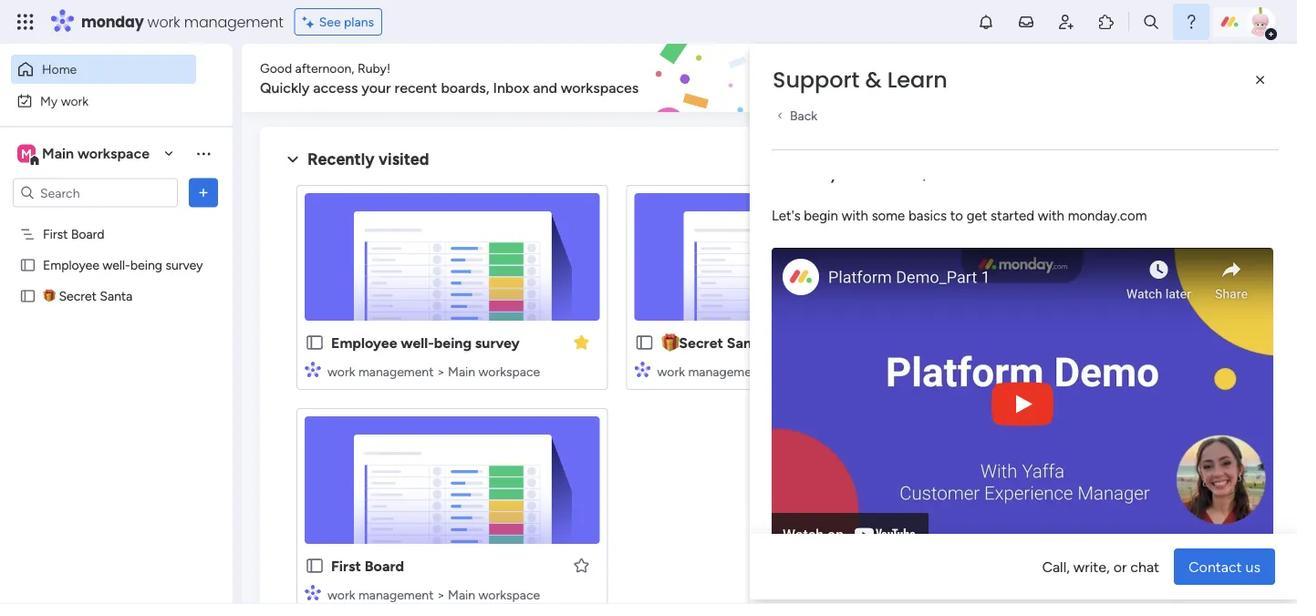 Task type: locate. For each thing, give the bounding box(es) containing it.
first board for work
[[331, 558, 404, 575]]

0 vertical spatial your
[[362, 79, 391, 96]]

&
[[865, 65, 882, 95], [1036, 405, 1046, 422]]

minutes
[[1160, 284, 1213, 302]]

🎁 secret santa for the middle public board icon
[[43, 289, 133, 304]]

contact
[[1189, 559, 1242, 576]]

recently
[[307, 150, 375, 169]]

0 horizontal spatial first board
[[43, 227, 105, 242]]

started
[[991, 208, 1035, 224], [1117, 458, 1159, 473]]

secret for the middle public board icon
[[59, 289, 97, 304]]

your down ruby!
[[362, 79, 391, 96]]

how
[[1103, 479, 1127, 494]]

my work button
[[11, 86, 196, 115]]

1 vertical spatial and
[[1103, 566, 1124, 582]]

workspace image
[[17, 144, 36, 164]]

0 vertical spatial 🎁
[[43, 289, 56, 304]]

begin
[[804, 208, 838, 224]]

1 horizontal spatial employee well-being survey
[[331, 334, 520, 352]]

see
[[319, 14, 341, 30]]

management for first board
[[358, 588, 434, 603]]

1 horizontal spatial first
[[331, 558, 361, 575]]

search everything image
[[1142, 13, 1160, 31]]

work management > main workspace for being
[[328, 364, 540, 380]]

Search in workspace field
[[38, 182, 152, 203]]

0 vertical spatial santa
[[100, 289, 133, 304]]

1 vertical spatial santa
[[727, 334, 765, 352]]

see plans button
[[294, 8, 382, 36]]

1 vertical spatial secret
[[679, 334, 723, 352]]

1 vertical spatial public board image
[[305, 557, 325, 577]]

work for first
[[328, 588, 355, 603]]

in
[[1145, 284, 1157, 302]]

0 vertical spatial &
[[865, 65, 882, 95]]

options image
[[194, 184, 213, 202]]

1 vertical spatial employee
[[331, 334, 397, 352]]

2 horizontal spatial with
[[1216, 284, 1245, 302]]

boards,
[[441, 79, 490, 96]]

1 horizontal spatial 🎁 secret santa
[[661, 334, 765, 352]]

first board inside quick search results list box
[[331, 558, 404, 575]]

recently visited
[[307, 150, 429, 169]]

templates right explore
[[1127, 346, 1192, 364]]

0 vertical spatial survey
[[166, 258, 203, 273]]

0 horizontal spatial board
[[71, 227, 105, 242]]

> for being
[[437, 364, 445, 380]]

with left some
[[842, 208, 868, 224]]

survey left "remove from favorites" icon
[[475, 334, 520, 352]]

quick search
[[1169, 69, 1255, 87]]

0 vertical spatial public board image
[[305, 333, 325, 353]]

1 vertical spatial 🎁
[[661, 334, 676, 352]]

0 horizontal spatial 🎁 secret santa
[[43, 289, 133, 304]]

0 horizontal spatial being
[[130, 258, 162, 273]]

my work
[[40, 93, 89, 109]]

0 vertical spatial secret
[[59, 289, 97, 304]]

good afternoon, ruby! quickly access your recent boards, inbox and workspaces
[[260, 60, 639, 96]]

public board image
[[19, 257, 36, 274], [19, 288, 36, 305], [635, 333, 655, 353]]

get right or
[[1127, 566, 1147, 582]]

1 vertical spatial first
[[331, 558, 361, 575]]

board for well-
[[71, 227, 105, 242]]

santa inside list box
[[100, 289, 133, 304]]

write,
[[1074, 559, 1110, 576]]

search
[[1210, 69, 1255, 87]]

public board image
[[305, 333, 325, 353], [305, 557, 325, 577]]

started up the how
[[1117, 458, 1159, 473]]

1 vertical spatial first board
[[331, 558, 404, 575]]

1 vertical spatial add to favorites image
[[572, 557, 591, 575]]

1 horizontal spatial well-
[[401, 334, 434, 352]]

get
[[967, 208, 987, 224], [1049, 405, 1072, 422], [1127, 566, 1147, 582]]

0 vertical spatial employee
[[43, 258, 99, 273]]

work for 🎁
[[657, 364, 685, 380]]

1 vertical spatial 🎁 secret santa
[[661, 334, 765, 352]]

1 vertical spatial started
[[1117, 458, 1159, 473]]

survey inside quick search results list box
[[475, 334, 520, 352]]

0 horizontal spatial 🎁
[[43, 289, 56, 304]]

0 vertical spatial first
[[43, 227, 68, 242]]

0 horizontal spatial &
[[865, 65, 882, 95]]

0 horizontal spatial employee
[[43, 258, 99, 273]]

work
[[147, 11, 180, 32], [61, 93, 89, 109], [328, 364, 355, 380], [657, 364, 685, 380], [328, 588, 355, 603]]

support & learn
[[773, 65, 948, 95]]

with inside boost your workflow in minutes with ready-made templates
[[1216, 284, 1245, 302]]

templates inside boost your workflow in minutes with ready-made templates
[[1090, 306, 1155, 323]]

public board image for first board
[[305, 557, 325, 577]]

learn and get support
[[1068, 566, 1194, 582]]

0 horizontal spatial employee well-being survey
[[43, 258, 203, 273]]

being
[[130, 258, 162, 273], [434, 334, 472, 352]]

2 vertical spatial get
[[1127, 566, 1147, 582]]

main inside workspace selection element
[[42, 145, 74, 162]]

>
[[437, 364, 445, 380], [767, 364, 775, 380], [437, 588, 445, 603]]

first inside quick search results list box
[[331, 558, 361, 575]]

quick
[[1169, 69, 1206, 87]]

1 horizontal spatial secret
[[679, 334, 723, 352]]

1 horizontal spatial employee
[[331, 334, 397, 352]]

employee well-being survey
[[43, 258, 203, 273], [331, 334, 520, 352]]

1 horizontal spatial board
[[365, 558, 404, 575]]

0 vertical spatial well-
[[103, 258, 130, 273]]

🎁 secret santa inside quick search results list box
[[661, 334, 765, 352]]

secret for bottommost public board icon
[[679, 334, 723, 352]]

1 horizontal spatial santa
[[727, 334, 765, 352]]

1 vertical spatial employee well-being survey
[[331, 334, 520, 352]]

getting
[[1068, 458, 1113, 473]]

plans
[[344, 14, 374, 30]]

good
[[260, 60, 292, 76]]

and
[[533, 79, 557, 96], [1103, 566, 1124, 582]]

option
[[0, 218, 233, 222]]

0 horizontal spatial your
[[362, 79, 391, 96]]

0 vertical spatial employee well-being survey
[[43, 258, 203, 273]]

getting started element
[[996, 439, 1270, 512]]

notifications image
[[977, 13, 995, 31]]

close recently visited image
[[282, 149, 304, 171]]

work management > main workspace
[[328, 364, 540, 380], [657, 364, 870, 380], [328, 588, 540, 603]]

🎁 for bottommost public board icon
[[661, 334, 676, 352]]

and inside "good afternoon, ruby! quickly access your recent boards, inbox and workspaces"
[[533, 79, 557, 96]]

monday.com
[[1068, 208, 1147, 224], [1131, 479, 1204, 494]]

1 horizontal spatial add to favorites image
[[902, 333, 921, 352]]

1 horizontal spatial being
[[434, 334, 472, 352]]

1 horizontal spatial get
[[1049, 405, 1072, 422]]

0 horizontal spatial well-
[[103, 258, 130, 273]]

0 vertical spatial monday.com
[[1068, 208, 1147, 224]]

your
[[362, 79, 391, 96], [1049, 284, 1078, 302]]

🎁 inside quick search results list box
[[661, 334, 676, 352]]

secret inside quick search results list box
[[679, 334, 723, 352]]

first board
[[43, 227, 105, 242], [331, 558, 404, 575]]

get inside help center element
[[1127, 566, 1147, 582]]

well-
[[103, 258, 130, 273], [401, 334, 434, 352]]

workspace selection element
[[17, 143, 152, 167]]

workspace
[[77, 145, 150, 162], [479, 364, 540, 380], [808, 364, 870, 380], [479, 588, 540, 603]]

1 vertical spatial public board image
[[19, 288, 36, 305]]

survey
[[166, 258, 203, 273], [475, 334, 520, 352]]

quickly
[[260, 79, 310, 96]]

1 vertical spatial templates
[[1127, 346, 1192, 364]]

1 vertical spatial &
[[1036, 405, 1046, 422]]

0 horizontal spatial secret
[[59, 289, 97, 304]]

explore templates button
[[1007, 337, 1259, 373]]

workspaces
[[561, 79, 639, 96]]

1 horizontal spatial 🎁
[[661, 334, 676, 352]]

1 vertical spatial survey
[[475, 334, 520, 352]]

monday.com right the how
[[1131, 479, 1204, 494]]

& right the support
[[865, 65, 882, 95]]

1 vertical spatial well-
[[401, 334, 434, 352]]

employee inside list box
[[43, 258, 99, 273]]

workspace options image
[[194, 144, 213, 163]]

1 vertical spatial being
[[434, 334, 472, 352]]

inspired
[[1075, 405, 1127, 422]]

1 vertical spatial monday.com
[[1131, 479, 1204, 494]]

afternoon,
[[295, 60, 354, 76]]

quick search results list box
[[282, 171, 952, 605]]

call,
[[1042, 559, 1070, 576]]

0 horizontal spatial santa
[[100, 289, 133, 304]]

get right to
[[967, 208, 987, 224]]

management for employee well-being survey
[[358, 364, 434, 380]]

> for santa
[[767, 364, 775, 380]]

management
[[184, 11, 283, 32], [358, 364, 434, 380], [688, 364, 764, 380], [358, 588, 434, 603]]

0 vertical spatial being
[[130, 258, 162, 273]]

2 public board image from the top
[[305, 557, 325, 577]]

1 horizontal spatial your
[[1049, 284, 1078, 302]]

0 horizontal spatial first
[[43, 227, 68, 242]]

your inside boost your workflow in minutes with ready-made templates
[[1049, 284, 1078, 302]]

1 vertical spatial board
[[365, 558, 404, 575]]

0 horizontal spatial and
[[533, 79, 557, 96]]

1 horizontal spatial first board
[[331, 558, 404, 575]]

2 horizontal spatial get
[[1127, 566, 1147, 582]]

with
[[842, 208, 868, 224], [1038, 208, 1065, 224], [1216, 284, 1245, 302]]

inbox image
[[1017, 13, 1036, 31]]

employee inside quick search results list box
[[331, 334, 397, 352]]

0 vertical spatial first board
[[43, 227, 105, 242]]

started right to
[[991, 208, 1035, 224]]

main for employee well-being survey
[[448, 364, 475, 380]]

0 vertical spatial started
[[991, 208, 1035, 224]]

🎁 secret santa
[[43, 289, 133, 304], [661, 334, 765, 352]]

board inside quick search results list box
[[365, 558, 404, 575]]

1 vertical spatial your
[[1049, 284, 1078, 302]]

0 vertical spatial templates
[[1090, 306, 1155, 323]]

0 horizontal spatial survey
[[166, 258, 203, 273]]

inbox
[[493, 79, 529, 96]]

employee for topmost public board icon
[[43, 258, 99, 273]]

first for work
[[331, 558, 361, 575]]

0 vertical spatial get
[[967, 208, 987, 224]]

contact us button
[[1174, 549, 1275, 586]]

get left the inspired
[[1049, 405, 1072, 422]]

ruby!
[[358, 60, 391, 76]]

with up boost
[[1038, 208, 1065, 224]]

add to favorites image
[[902, 333, 921, 352], [572, 557, 591, 575]]

boost
[[1007, 284, 1045, 302]]

main workspace
[[42, 145, 150, 162]]

🎁
[[43, 289, 56, 304], [661, 334, 676, 352]]

0 vertical spatial add to favorites image
[[902, 333, 921, 352]]

your up made
[[1049, 284, 1078, 302]]

help
[[1158, 558, 1191, 577]]

santa
[[100, 289, 133, 304], [727, 334, 765, 352]]

board
[[71, 227, 105, 242], [365, 558, 404, 575]]

let's begin with some basics to get started with monday.com
[[772, 208, 1147, 224]]

templates
[[1090, 306, 1155, 323], [1127, 346, 1192, 364]]

0 horizontal spatial add to favorites image
[[572, 557, 591, 575]]

survey down options image
[[166, 258, 203, 273]]

1 horizontal spatial &
[[1036, 405, 1046, 422]]

list box
[[0, 215, 233, 558]]

secret
[[59, 289, 97, 304], [679, 334, 723, 352]]

workflow
[[1082, 284, 1142, 302]]

0 vertical spatial 🎁 secret santa
[[43, 289, 133, 304]]

employee
[[43, 258, 99, 273], [331, 334, 397, 352]]

1 public board image from the top
[[305, 333, 325, 353]]

first
[[43, 227, 68, 242], [331, 558, 361, 575]]

main
[[42, 145, 74, 162], [448, 364, 475, 380], [778, 364, 805, 380], [448, 588, 475, 603]]

with right minutes in the top of the page
[[1216, 284, 1245, 302]]

call, write, or chat
[[1042, 559, 1160, 576]]

0 horizontal spatial started
[[991, 208, 1035, 224]]

monday.com up the 'workflow'
[[1068, 208, 1147, 224]]

santa inside quick search results list box
[[727, 334, 765, 352]]

templates down the 'workflow'
[[1090, 306, 1155, 323]]

learn
[[888, 65, 948, 95], [996, 405, 1033, 422], [1068, 479, 1100, 494], [1068, 566, 1100, 582]]

& left the inspired
[[1036, 405, 1046, 422]]

1 vertical spatial get
[[1049, 405, 1072, 422]]

0 vertical spatial board
[[71, 227, 105, 242]]

1 horizontal spatial started
[[1117, 458, 1159, 473]]

1 horizontal spatial and
[[1103, 566, 1124, 582]]

1 horizontal spatial survey
[[475, 334, 520, 352]]

0 vertical spatial and
[[533, 79, 557, 96]]

1 horizontal spatial with
[[1038, 208, 1065, 224]]



Task type: vqa. For each thing, say whether or not it's contained in the screenshot.
the right Options icon
no



Task type: describe. For each thing, give the bounding box(es) containing it.
public board image for employee well-being survey
[[305, 333, 325, 353]]

or
[[1114, 559, 1127, 576]]

support
[[1150, 566, 1194, 582]]

m
[[21, 146, 32, 161]]

first for employee
[[43, 227, 68, 242]]

management for 🎁 secret santa
[[688, 364, 764, 380]]

templates inside explore templates button
[[1127, 346, 1192, 364]]

santa for bottommost public board icon
[[727, 334, 765, 352]]

to
[[950, 208, 963, 224]]

being inside quick search results list box
[[434, 334, 472, 352]]

🎁 secret santa for bottommost public board icon
[[661, 334, 765, 352]]

apps image
[[1098, 13, 1116, 31]]

0 horizontal spatial with
[[842, 208, 868, 224]]

2 vertical spatial public board image
[[635, 333, 655, 353]]

workspace for 🎁 secret santa
[[808, 364, 870, 380]]

help image
[[1182, 13, 1201, 31]]

main for first board
[[448, 588, 475, 603]]

employee well-being survey inside quick search results list box
[[331, 334, 520, 352]]

learn inside getting started learn how monday.com works
[[1068, 479, 1100, 494]]

0 vertical spatial public board image
[[19, 257, 36, 274]]

home
[[42, 62, 77, 77]]

and inside help center element
[[1103, 566, 1124, 582]]

getting started learn how monday.com works
[[1068, 458, 1241, 494]]

help button
[[1142, 553, 1206, 583]]

some
[[872, 208, 905, 224]]

basics
[[909, 208, 947, 224]]

add to favorites image for 🎁 secret santa
[[902, 333, 921, 352]]

ready-
[[1007, 306, 1050, 323]]

board for management
[[365, 558, 404, 575]]

access
[[313, 79, 358, 96]]

let's
[[772, 208, 801, 224]]

made
[[1050, 306, 1086, 323]]

my
[[40, 93, 58, 109]]

select product image
[[16, 13, 35, 31]]

& for support
[[865, 65, 882, 95]]

list box containing first board
[[0, 215, 233, 558]]

main for 🎁 secret santa
[[778, 364, 805, 380]]

well- inside quick search results list box
[[401, 334, 434, 352]]

support
[[773, 65, 860, 95]]

0 horizontal spatial get
[[967, 208, 987, 224]]

work inside button
[[61, 93, 89, 109]]

employee for employee well-being survey's public board image
[[331, 334, 397, 352]]

first board for employee
[[43, 227, 105, 242]]

templates image image
[[1013, 141, 1254, 267]]

monday.com inside getting started learn how monday.com works
[[1131, 479, 1204, 494]]

started inside getting started learn how monday.com works
[[1117, 458, 1159, 473]]

workspace for employee well-being survey
[[479, 364, 540, 380]]

learn & get inspired
[[996, 405, 1127, 422]]

🎁 for the middle public board icon
[[43, 289, 56, 304]]

ruby anderson image
[[1246, 7, 1275, 36]]

work management > main workspace for santa
[[657, 364, 870, 380]]

quick search button
[[1139, 60, 1270, 96]]

monday work management
[[81, 11, 283, 32]]

help center element
[[996, 527, 1270, 600]]

see plans
[[319, 14, 374, 30]]

get for learn and get support
[[1127, 566, 1147, 582]]

your inside "good afternoon, ruby! quickly access your recent boards, inbox and workspaces"
[[362, 79, 391, 96]]

workspace for first board
[[479, 588, 540, 603]]

invite members image
[[1057, 13, 1076, 31]]

remove from favorites image
[[572, 333, 591, 352]]

contact us
[[1189, 559, 1261, 576]]

works
[[1208, 479, 1241, 494]]

boost your workflow in minutes with ready-made templates
[[1007, 284, 1245, 323]]

get for learn & get inspired
[[1049, 405, 1072, 422]]

monday
[[81, 11, 144, 32]]

explore
[[1074, 346, 1123, 364]]

add to favorites image for first board
[[572, 557, 591, 575]]

chat
[[1131, 559, 1160, 576]]

us
[[1246, 559, 1261, 576]]

back
[[790, 108, 818, 124]]

home button
[[11, 55, 196, 84]]

back button
[[772, 106, 823, 126]]

& for learn
[[1036, 405, 1046, 422]]

work for employee
[[328, 364, 355, 380]]

visited
[[379, 150, 429, 169]]

learn inside help center element
[[1068, 566, 1100, 582]]

santa for the middle public board icon
[[100, 289, 133, 304]]

recent
[[395, 79, 437, 96]]

explore templates
[[1074, 346, 1192, 364]]



